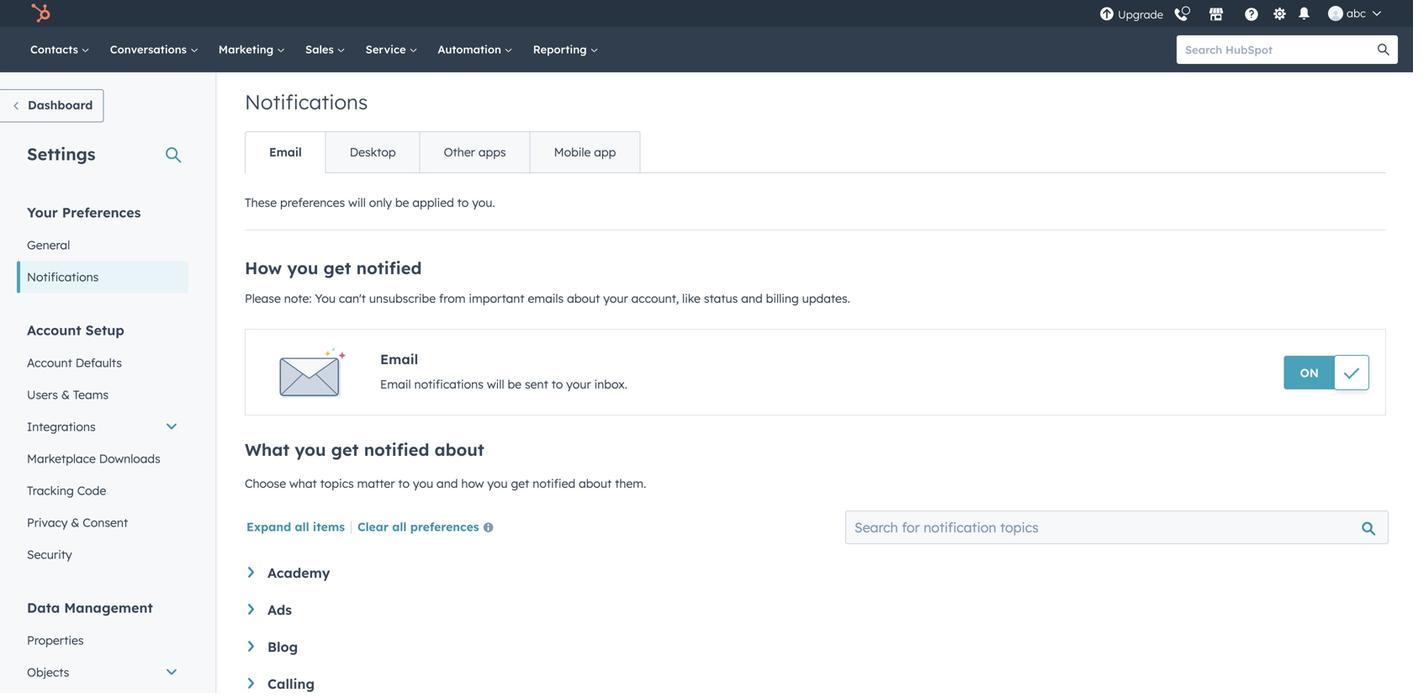 Task type: locate. For each thing, give the bounding box(es) containing it.
1 vertical spatial notified
[[364, 439, 430, 460]]

navigation containing email
[[245, 131, 641, 173]]

other apps button
[[420, 132, 530, 172]]

account up users
[[27, 356, 72, 370]]

will for only
[[348, 195, 366, 210]]

preferences right these
[[280, 195, 345, 210]]

automation link
[[428, 27, 523, 72]]

preferences
[[280, 195, 345, 210], [410, 519, 479, 534]]

all right clear
[[392, 519, 407, 534]]

notifications
[[414, 377, 484, 392]]

help button
[[1238, 4, 1266, 23]]

notifications image
[[1297, 7, 1312, 22]]

0 vertical spatial and
[[742, 291, 763, 306]]

account for account setup
[[27, 322, 81, 339]]

1 horizontal spatial will
[[487, 377, 505, 392]]

0 vertical spatial account
[[27, 322, 81, 339]]

menu
[[1098, 0, 1393, 27]]

notified up 'matter'
[[364, 439, 430, 460]]

account defaults
[[27, 356, 122, 370]]

academy button
[[248, 565, 1383, 581]]

setup
[[85, 322, 124, 339]]

2 horizontal spatial to
[[552, 377, 563, 392]]

calling button
[[248, 676, 1383, 692]]

what
[[289, 476, 317, 491]]

to right 'matter'
[[398, 476, 410, 491]]

1 horizontal spatial to
[[457, 195, 469, 210]]

0 horizontal spatial preferences
[[280, 195, 345, 210]]

1 horizontal spatial all
[[392, 519, 407, 534]]

0 vertical spatial your
[[604, 291, 628, 306]]

all
[[295, 519, 309, 534], [392, 519, 407, 534]]

1 caret image from the top
[[248, 604, 254, 615]]

notifications button
[[1294, 5, 1315, 22]]

teams
[[73, 387, 109, 402]]

1 vertical spatial be
[[508, 377, 522, 392]]

applied
[[413, 195, 454, 210]]

1 account from the top
[[27, 322, 81, 339]]

app
[[594, 145, 616, 159]]

& inside the privacy & consent link
[[71, 515, 79, 530]]

caret image left ads
[[248, 604, 254, 615]]

and left the how in the left of the page
[[437, 476, 458, 491]]

inbox.
[[595, 377, 628, 392]]

& inside users & teams link
[[61, 387, 70, 402]]

and
[[742, 291, 763, 306], [437, 476, 458, 491]]

0 vertical spatial &
[[61, 387, 70, 402]]

to
[[457, 195, 469, 210], [552, 377, 563, 392], [398, 476, 410, 491]]

abc
[[1347, 6, 1366, 20]]

search image
[[1378, 44, 1390, 56]]

integrations
[[27, 419, 96, 434]]

notifications down the "general"
[[27, 270, 99, 284]]

caret image for blog
[[248, 641, 254, 652]]

email up notifications
[[380, 351, 418, 368]]

&
[[61, 387, 70, 402], [71, 515, 79, 530]]

these preferences will only be applied to you.
[[245, 195, 495, 210]]

will left sent
[[487, 377, 505, 392]]

and left billing
[[742, 291, 763, 306]]

your left inbox.
[[566, 377, 591, 392]]

caret image left 'blog'
[[248, 641, 254, 652]]

marketplaces image
[[1209, 8, 1224, 23]]

management
[[64, 600, 153, 616]]

be
[[395, 195, 409, 210], [508, 377, 522, 392]]

1 vertical spatial &
[[71, 515, 79, 530]]

calling
[[268, 676, 315, 692]]

what you get notified about
[[245, 439, 484, 460]]

about up the how in the left of the page
[[435, 439, 484, 460]]

1 horizontal spatial preferences
[[410, 519, 479, 534]]

items
[[313, 519, 345, 534]]

about
[[567, 291, 600, 306], [435, 439, 484, 460], [579, 476, 612, 491]]

& right privacy
[[71, 515, 79, 530]]

you up clear all preferences at the bottom of the page
[[413, 476, 433, 491]]

notified up unsubscribe
[[356, 257, 422, 279]]

2 account from the top
[[27, 356, 72, 370]]

about left them.
[[579, 476, 612, 491]]

1 vertical spatial your
[[566, 377, 591, 392]]

1 vertical spatial notifications
[[27, 270, 99, 284]]

how
[[461, 476, 484, 491]]

1 all from the left
[[295, 519, 309, 534]]

0 vertical spatial caret image
[[248, 604, 254, 615]]

1 horizontal spatial &
[[71, 515, 79, 530]]

you
[[287, 257, 318, 279], [295, 439, 326, 460], [413, 476, 433, 491], [488, 476, 508, 491]]

clear all preferences
[[358, 519, 479, 534]]

conversations
[[110, 42, 190, 56]]

caret image inside the ads dropdown button
[[248, 604, 254, 615]]

get right the how in the left of the page
[[511, 476, 530, 491]]

0 vertical spatial preferences
[[280, 195, 345, 210]]

notifications
[[245, 89, 368, 114], [27, 270, 99, 284]]

notified left them.
[[533, 476, 576, 491]]

2 caret image from the top
[[248, 641, 254, 652]]

3 caret image from the top
[[248, 678, 254, 689]]

1 horizontal spatial be
[[508, 377, 522, 392]]

get
[[324, 257, 351, 279], [331, 439, 359, 460], [511, 476, 530, 491]]

your preferences element
[[17, 203, 188, 293]]

1 vertical spatial and
[[437, 476, 458, 491]]

service link
[[356, 27, 428, 72]]

account
[[27, 322, 81, 339], [27, 356, 72, 370]]

you up "what"
[[295, 439, 326, 460]]

0 vertical spatial get
[[324, 257, 351, 279]]

account up account defaults
[[27, 322, 81, 339]]

all inside button
[[392, 519, 407, 534]]

general link
[[17, 229, 188, 261]]

2 vertical spatial caret image
[[248, 678, 254, 689]]

mobile app button
[[530, 132, 640, 172]]

0 horizontal spatial be
[[395, 195, 409, 210]]

you
[[315, 291, 336, 306]]

caret image inside calling dropdown button
[[248, 678, 254, 689]]

reporting link
[[523, 27, 609, 72]]

account for account defaults
[[27, 356, 72, 370]]

1 horizontal spatial notifications
[[245, 89, 368, 114]]

about right emails
[[567, 291, 600, 306]]

1 vertical spatial preferences
[[410, 519, 479, 534]]

tracking code link
[[17, 475, 188, 507]]

emails
[[528, 291, 564, 306]]

preferences down the choose what topics matter to you and how you get notified about them. on the left bottom of the page
[[410, 519, 479, 534]]

2 vertical spatial email
[[380, 377, 411, 392]]

1 vertical spatial will
[[487, 377, 505, 392]]

marketing link
[[209, 27, 295, 72]]

2 vertical spatial about
[[579, 476, 612, 491]]

downloads
[[99, 451, 161, 466]]

& right users
[[61, 387, 70, 402]]

upgrade image
[[1100, 7, 1115, 22]]

notified for notifications
[[356, 257, 422, 279]]

caret image
[[248, 604, 254, 615], [248, 641, 254, 652], [248, 678, 254, 689]]

notified for how you get notified
[[364, 439, 430, 460]]

0 horizontal spatial all
[[295, 519, 309, 534]]

to left you.
[[457, 195, 469, 210]]

notifications down the 'sales'
[[245, 89, 368, 114]]

caret image for calling
[[248, 678, 254, 689]]

0 vertical spatial to
[[457, 195, 469, 210]]

search button
[[1370, 35, 1398, 64]]

navigation
[[245, 131, 641, 173]]

get up the "topics"
[[331, 439, 359, 460]]

get up you
[[324, 257, 351, 279]]

will left only
[[348, 195, 366, 210]]

0 vertical spatial notified
[[356, 257, 422, 279]]

0 horizontal spatial and
[[437, 476, 458, 491]]

matter
[[357, 476, 395, 491]]

choose
[[245, 476, 286, 491]]

academy
[[268, 565, 330, 581]]

service
[[366, 42, 409, 56]]

all for clear
[[392, 519, 407, 534]]

1 vertical spatial account
[[27, 356, 72, 370]]

all for expand
[[295, 519, 309, 534]]

1 vertical spatial caret image
[[248, 641, 254, 652]]

0 horizontal spatial to
[[398, 476, 410, 491]]

hubspot image
[[30, 3, 50, 24]]

be right only
[[395, 195, 409, 210]]

2 all from the left
[[392, 519, 407, 534]]

1 horizontal spatial and
[[742, 291, 763, 306]]

to right sent
[[552, 377, 563, 392]]

marketplaces button
[[1199, 0, 1234, 27]]

0 horizontal spatial your
[[566, 377, 591, 392]]

privacy & consent
[[27, 515, 128, 530]]

1 vertical spatial to
[[552, 377, 563, 392]]

be left sent
[[508, 377, 522, 392]]

0 horizontal spatial notifications
[[27, 270, 99, 284]]

email up these
[[269, 145, 302, 159]]

0 vertical spatial will
[[348, 195, 366, 210]]

0 horizontal spatial &
[[61, 387, 70, 402]]

these
[[245, 195, 277, 210]]

general
[[27, 238, 70, 252]]

email
[[269, 145, 302, 159], [380, 351, 418, 368], [380, 377, 411, 392]]

all left items
[[295, 519, 309, 534]]

email left notifications
[[380, 377, 411, 392]]

0 vertical spatial be
[[395, 195, 409, 210]]

Search HubSpot search field
[[1177, 35, 1383, 64]]

account setup
[[27, 322, 124, 339]]

your left account,
[[604, 291, 628, 306]]

0 horizontal spatial will
[[348, 195, 366, 210]]

on
[[1300, 366, 1319, 380]]

caret image inside 'blog' dropdown button
[[248, 641, 254, 652]]

caret image left calling
[[248, 678, 254, 689]]

gary orlando image
[[1329, 6, 1344, 21]]

1 vertical spatial get
[[331, 439, 359, 460]]

0 vertical spatial email
[[269, 145, 302, 159]]



Task type: describe. For each thing, give the bounding box(es) containing it.
marketplace downloads
[[27, 451, 161, 466]]

code
[[77, 483, 106, 498]]

how
[[245, 257, 282, 279]]

account,
[[632, 291, 679, 306]]

caret image
[[248, 567, 254, 578]]

status
[[704, 291, 738, 306]]

contacts
[[30, 42, 81, 56]]

security link
[[17, 539, 188, 571]]

important
[[469, 291, 525, 306]]

email button
[[246, 132, 325, 172]]

caret image for ads
[[248, 604, 254, 615]]

& for privacy
[[71, 515, 79, 530]]

hubspot link
[[20, 3, 63, 24]]

1 vertical spatial email
[[380, 351, 418, 368]]

security
[[27, 547, 72, 562]]

marketing
[[219, 42, 277, 56]]

0 vertical spatial notifications
[[245, 89, 368, 114]]

data management
[[27, 600, 153, 616]]

sales link
[[295, 27, 356, 72]]

data management element
[[17, 599, 188, 693]]

abc button
[[1319, 0, 1392, 27]]

please
[[245, 291, 281, 306]]

unsubscribe
[[369, 291, 436, 306]]

account setup element
[[17, 321, 188, 571]]

settings image
[[1273, 7, 1288, 22]]

what
[[245, 439, 290, 460]]

sent
[[525, 377, 548, 392]]

consent
[[83, 515, 128, 530]]

you up the note:
[[287, 257, 318, 279]]

mobile
[[554, 145, 591, 159]]

objects button
[[17, 657, 188, 689]]

can't
[[339, 291, 366, 306]]

calling icon button
[[1167, 1, 1196, 26]]

tracking
[[27, 483, 74, 498]]

& for users
[[61, 387, 70, 402]]

choose what topics matter to you and how you get notified about them.
[[245, 476, 646, 491]]

contacts link
[[20, 27, 100, 72]]

notifications inside your preferences element
[[27, 270, 99, 284]]

2 vertical spatial to
[[398, 476, 410, 491]]

dashboard link
[[0, 89, 104, 122]]

expand all items button
[[247, 519, 345, 534]]

settings link
[[1270, 5, 1291, 22]]

notifications link
[[17, 261, 188, 293]]

users
[[27, 387, 58, 402]]

upgrade
[[1118, 8, 1164, 21]]

privacy
[[27, 515, 68, 530]]

conversations link
[[100, 27, 209, 72]]

users & teams link
[[17, 379, 188, 411]]

automation
[[438, 42, 505, 56]]

0 vertical spatial about
[[567, 291, 600, 306]]

you.
[[472, 195, 495, 210]]

you right the how in the left of the page
[[488, 476, 508, 491]]

dashboard
[[28, 98, 93, 112]]

from
[[439, 291, 466, 306]]

only
[[369, 195, 392, 210]]

users & teams
[[27, 387, 109, 402]]

defaults
[[75, 356, 122, 370]]

help image
[[1245, 8, 1260, 23]]

sales
[[305, 42, 337, 56]]

email notifications will be sent to your inbox.
[[380, 377, 628, 392]]

1 horizontal spatial your
[[604, 291, 628, 306]]

topics
[[320, 476, 354, 491]]

email inside button
[[269, 145, 302, 159]]

2 vertical spatial notified
[[533, 476, 576, 491]]

clear all preferences button
[[358, 518, 500, 538]]

properties
[[27, 633, 84, 648]]

1 vertical spatial about
[[435, 439, 484, 460]]

tracking code
[[27, 483, 106, 498]]

integrations button
[[17, 411, 188, 443]]

calling icon image
[[1174, 8, 1189, 23]]

will for be
[[487, 377, 505, 392]]

like
[[682, 291, 701, 306]]

your preferences
[[27, 204, 141, 221]]

ads button
[[248, 602, 1383, 618]]

other
[[444, 145, 475, 159]]

note:
[[284, 291, 312, 306]]

how you get notified
[[245, 257, 422, 279]]

preferences
[[62, 204, 141, 221]]

blog
[[268, 639, 298, 655]]

get for how you get notified
[[331, 439, 359, 460]]

2 vertical spatial get
[[511, 476, 530, 491]]

marketplace downloads link
[[17, 443, 188, 475]]

billing
[[766, 291, 799, 306]]

Search for notification topics search field
[[845, 511, 1389, 544]]

desktop
[[350, 145, 396, 159]]

please note: you can't unsubscribe from important emails about your account, like status and billing updates.
[[245, 291, 851, 306]]

menu containing abc
[[1098, 0, 1393, 27]]

clear
[[358, 519, 389, 534]]

blog button
[[248, 639, 1383, 655]]

settings
[[27, 143, 96, 164]]

apps
[[479, 145, 506, 159]]

get for notifications
[[324, 257, 351, 279]]

other apps
[[444, 145, 506, 159]]

expand
[[247, 519, 291, 534]]

marketplace
[[27, 451, 96, 466]]

objects
[[27, 665, 69, 680]]

them.
[[615, 476, 646, 491]]

privacy & consent link
[[17, 507, 188, 539]]

your
[[27, 204, 58, 221]]

reporting
[[533, 42, 590, 56]]

preferences inside button
[[410, 519, 479, 534]]

updates.
[[802, 291, 851, 306]]



Task type: vqa. For each thing, say whether or not it's contained in the screenshot.
Notifications to the bottom
yes



